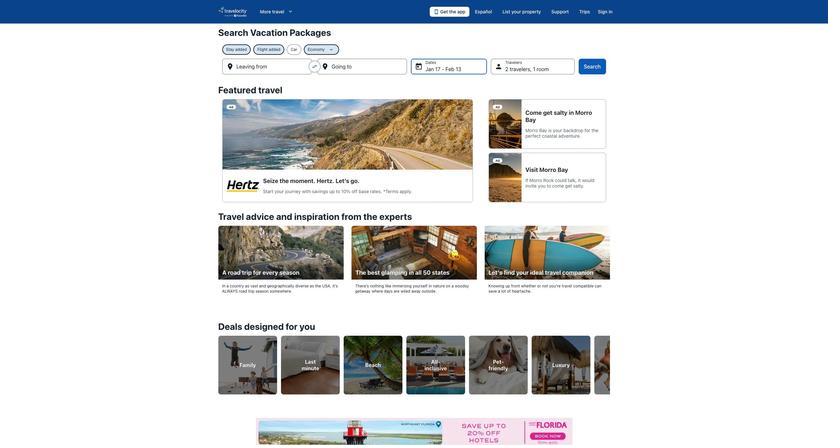 Task type: describe. For each thing, give the bounding box(es) containing it.
swap origin and destination values image
[[312, 64, 318, 70]]

next image
[[606, 360, 614, 367]]



Task type: locate. For each thing, give the bounding box(es) containing it.
download the app button image
[[434, 9, 439, 14]]

travelocity logo image
[[218, 7, 247, 17]]

main content
[[0, 24, 829, 446]]

featured travel region
[[214, 81, 614, 208]]

previous image
[[214, 360, 222, 367]]

travel advice and inspiration from the experts region
[[214, 208, 614, 306]]



Task type: vqa. For each thing, say whether or not it's contained in the screenshot.
Previous icon
yes



